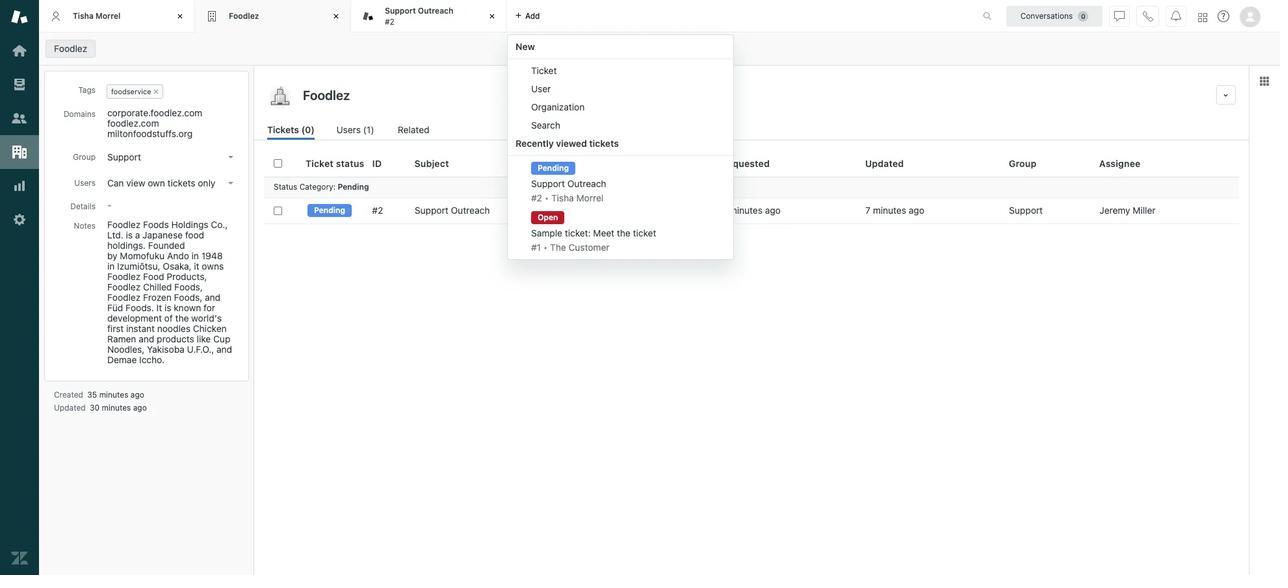 Task type: vqa. For each thing, say whether or not it's contained in the screenshot.
Brad tab
no



Task type: locate. For each thing, give the bounding box(es) containing it.
1 vertical spatial tisha
[[551, 193, 574, 204]]

tisha morrel up foodlez link
[[73, 11, 121, 21]]

search
[[531, 120, 561, 131]]

arrow down image inside the support button
[[228, 156, 233, 159]]

ticket status
[[306, 158, 364, 169]]

7
[[722, 205, 727, 216], [866, 205, 871, 216]]

(1)
[[363, 124, 374, 135]]

tisha morrel tab
[[39, 0, 195, 33]]

in izumiōtsu, osaka,
[[107, 261, 192, 272]]

morrel up open sample ticket: meet the ticket #1 • the customer
[[577, 193, 604, 204]]

0 vertical spatial the
[[617, 227, 631, 238]]

2 menu item from the top
[[508, 208, 734, 257]]

1 horizontal spatial tickets
[[589, 138, 619, 149]]

foods, up known
[[174, 282, 203, 293]]

foodlez
[[229, 11, 259, 21], [54, 43, 87, 54], [107, 219, 141, 230], [107, 271, 141, 282], [107, 282, 141, 293], [107, 292, 141, 303]]

admin image
[[11, 211, 28, 228]]

tisha
[[73, 11, 94, 21], [551, 193, 574, 204], [593, 205, 615, 216]]

assignee
[[1100, 158, 1141, 169]]

0 horizontal spatial 7
[[722, 205, 727, 216]]

tabs tab list
[[39, 0, 970, 260]]

1 7 from the left
[[722, 205, 727, 216]]

minutes
[[729, 205, 763, 216], [873, 205, 907, 216], [99, 390, 128, 400], [102, 403, 131, 413]]

0 vertical spatial •
[[545, 193, 549, 204]]

tisha morrel up meet
[[593, 205, 645, 216]]

foods,
[[174, 282, 203, 293], [174, 292, 202, 303]]

1948
[[201, 250, 223, 261]]

close image
[[174, 10, 187, 23], [330, 10, 343, 23], [486, 10, 499, 23]]

users left the (1)
[[337, 124, 361, 135]]

support inside button
[[107, 152, 141, 163]]

ticket
[[633, 227, 656, 238]]

iccho.
[[139, 354, 165, 365]]

0 horizontal spatial 7 minutes ago
[[722, 205, 781, 216]]

owns
[[202, 261, 224, 272]]

organization menu item
[[508, 98, 734, 116]]

conversations button
[[1007, 6, 1103, 26]]

close image inside tab
[[486, 10, 499, 23]]

get started image
[[11, 42, 28, 59]]

2 vertical spatial pending
[[314, 205, 345, 215]]

1 horizontal spatial #2
[[385, 17, 395, 26]]

user menu item
[[508, 80, 734, 98]]

0 vertical spatial ticket
[[531, 65, 557, 76]]

icon_org image
[[267, 85, 293, 111]]

menu containing new
[[507, 34, 734, 260]]

foodlez foods holdings co., ltd. is a japanese food holdings. founded by momofuku ando in 1948 in izumiōtsu, osaka, it owns foodlez food products, foodlez chilled foods, foodlez frozen foods, and füd foods. it is known for development of the world's first instant noodles chicken ramen and products like cup noodles, yakisoba u.f.o., and demae iccho.
[[107, 219, 235, 365]]

1 horizontal spatial 7 minutes ago
[[866, 205, 925, 216]]

menu inside tabs tab list
[[507, 34, 734, 260]]

0 horizontal spatial close image
[[174, 10, 187, 23]]

support outreach #2
[[385, 6, 454, 26]]

views image
[[11, 76, 28, 93]]

morrel up the ticket in the top of the page
[[618, 205, 645, 216]]

outreach inside support outreach #2
[[418, 6, 454, 16]]

tisha up open
[[551, 193, 574, 204]]

morrel inside tab
[[96, 11, 121, 21]]

customers image
[[11, 110, 28, 127]]

ticket up user
[[531, 65, 557, 76]]

pending down the recently viewed tickets
[[538, 163, 569, 173]]

1 horizontal spatial tisha morrel
[[593, 205, 645, 216]]

morrel up foodlez link
[[96, 11, 121, 21]]

pending for pending
[[314, 205, 345, 215]]

the
[[617, 227, 631, 238], [175, 313, 189, 324]]

• inside pending support outreach #2 • tisha morrel
[[545, 193, 549, 204]]

only
[[198, 178, 215, 189]]

tab
[[351, 0, 507, 33]]

tisha up foodlez link
[[73, 11, 94, 21]]

pending right :
[[338, 182, 369, 192]]

1 horizontal spatial the
[[617, 227, 631, 238]]

#2
[[385, 17, 395, 26], [531, 193, 542, 204], [372, 205, 383, 216]]

tisha inside pending support outreach #2 • tisha morrel
[[551, 193, 574, 204]]

ltd. is
[[107, 230, 133, 241]]

known
[[174, 302, 201, 313]]

2 vertical spatial tisha
[[593, 205, 615, 216]]

ticket for ticket status
[[306, 158, 334, 169]]

pending down :
[[314, 205, 345, 215]]

food
[[143, 271, 164, 282]]

1 horizontal spatial 7
[[866, 205, 871, 216]]

0 vertical spatial tisha
[[73, 11, 94, 21]]

1 horizontal spatial users
[[337, 124, 361, 135]]

2 vertical spatial morrel
[[618, 205, 645, 216]]

2 7 minutes ago from the left
[[866, 205, 925, 216]]

updated
[[865, 158, 904, 169], [54, 403, 86, 413]]

support
[[385, 6, 416, 16], [107, 152, 141, 163], [531, 178, 565, 189], [415, 205, 449, 216], [1009, 205, 1043, 216]]

created 35 minutes ago updated 30 minutes ago
[[54, 390, 147, 413]]

pending inside pending support outreach #2 • tisha morrel
[[538, 163, 569, 173]]

0 horizontal spatial updated
[[54, 403, 86, 413]]

and right u.f.o.,
[[217, 344, 232, 355]]

group
[[73, 152, 96, 162], [1009, 158, 1037, 169]]

grid
[[254, 151, 1249, 576]]

1 vertical spatial tisha morrel
[[593, 205, 645, 216]]

1 horizontal spatial ticket
[[531, 65, 557, 76]]

reporting image
[[11, 178, 28, 194]]

2 horizontal spatial tisha
[[593, 205, 615, 216]]

0 vertical spatial pending
[[538, 163, 569, 173]]

:
[[333, 182, 336, 192]]

foodlez link
[[46, 40, 96, 58]]

products,
[[167, 271, 207, 282]]

zendesk products image
[[1199, 13, 1208, 22]]

tickets down search menu item at the top
[[589, 138, 619, 149]]

arrow down image inside can view own tickets only button
[[228, 182, 233, 185]]

pending
[[538, 163, 569, 173], [338, 182, 369, 192], [314, 205, 345, 215]]

users
[[337, 124, 361, 135], [74, 178, 96, 188]]

0 vertical spatial outreach
[[418, 6, 454, 16]]

0 horizontal spatial #2
[[372, 205, 383, 216]]

1 vertical spatial arrow down image
[[228, 182, 233, 185]]

tickets
[[589, 138, 619, 149], [168, 178, 195, 189]]

#2 inside pending support outreach #2 • tisha morrel
[[531, 193, 542, 204]]

grid containing ticket status
[[254, 151, 1249, 576]]

the right meet
[[617, 227, 631, 238]]

None text field
[[299, 85, 1212, 105]]

None checkbox
[[274, 206, 282, 215]]

0 horizontal spatial tisha
[[73, 11, 94, 21]]

the right the of
[[175, 313, 189, 324]]

and
[[205, 292, 221, 303], [217, 344, 232, 355]]

1 menu item from the top
[[508, 159, 734, 208]]

1 vertical spatial users
[[74, 178, 96, 188]]

viewed
[[556, 138, 587, 149]]

like cup
[[197, 334, 230, 345]]

outreach
[[418, 6, 454, 16], [568, 178, 606, 189], [451, 205, 490, 216]]

notifications image
[[1171, 11, 1182, 21]]

0 vertical spatial tickets
[[589, 138, 619, 149]]

1 horizontal spatial tisha
[[551, 193, 574, 204]]

foodlez inside tab
[[229, 11, 259, 21]]

1 vertical spatial morrel
[[577, 193, 604, 204]]

arrow down image
[[228, 156, 233, 159], [228, 182, 233, 185]]

0 horizontal spatial ticket
[[306, 158, 334, 169]]

2 vertical spatial outreach
[[451, 205, 490, 216]]

close image inside tisha morrel tab
[[174, 10, 187, 23]]

related
[[398, 124, 430, 135]]

1 horizontal spatial updated
[[865, 158, 904, 169]]

users for users (1)
[[337, 124, 361, 135]]

foods, down products,
[[174, 292, 202, 303]]

close image inside foodlez tab
[[330, 10, 343, 23]]

0 horizontal spatial the
[[175, 313, 189, 324]]

• up open
[[545, 193, 549, 204]]

tickets (0) link
[[267, 123, 315, 140]]

users up "details"
[[74, 178, 96, 188]]

0 vertical spatial updated
[[865, 158, 904, 169]]

tickets right the own
[[168, 178, 195, 189]]

1 vertical spatial ticket
[[306, 158, 334, 169]]

menu
[[507, 34, 734, 260]]

morrel inside pending support outreach #2 • tisha morrel
[[577, 193, 604, 204]]

details
[[70, 202, 96, 211]]

can
[[107, 178, 124, 189]]

holdings.
[[107, 240, 146, 251]]

jeremy
[[1100, 205, 1131, 216]]

foods.
[[126, 302, 154, 313]]

0 vertical spatial tisha morrel
[[73, 11, 121, 21]]

1 horizontal spatial close image
[[330, 10, 343, 23]]

corporate.foodlez.com
[[107, 107, 202, 118]]

0 vertical spatial arrow down image
[[228, 156, 233, 159]]

1 vertical spatial the
[[175, 313, 189, 324]]

it
[[194, 261, 199, 272]]

outreach inside pending support outreach #2 • tisha morrel
[[568, 178, 606, 189]]

0 horizontal spatial morrel
[[96, 11, 121, 21]]

tisha up meet
[[593, 205, 615, 216]]

view
[[126, 178, 145, 189]]

a
[[135, 230, 140, 241]]

1 vertical spatial pending
[[338, 182, 369, 192]]

ticket inside menu item
[[531, 65, 557, 76]]

food
[[185, 230, 204, 241]]

2 horizontal spatial morrel
[[618, 205, 645, 216]]

•
[[545, 193, 549, 204], [544, 242, 548, 253]]

2 horizontal spatial close image
[[486, 10, 499, 23]]

updated inside 'grid'
[[865, 158, 904, 169]]

new
[[516, 41, 535, 52]]

add button
[[507, 0, 548, 32]]

morrel
[[96, 11, 121, 21], [577, 193, 604, 204], [618, 205, 645, 216]]

add
[[525, 11, 540, 20]]

0 horizontal spatial tickets
[[168, 178, 195, 189]]

0 horizontal spatial users
[[74, 178, 96, 188]]

yakisoba
[[147, 344, 185, 355]]

2 7 from the left
[[866, 205, 871, 216]]

ando in
[[167, 250, 199, 261]]

0 vertical spatial #2
[[385, 17, 395, 26]]

own
[[148, 178, 165, 189]]

35
[[87, 390, 97, 400]]

1 vertical spatial •
[[544, 242, 548, 253]]

2 arrow down image from the top
[[228, 182, 233, 185]]

search menu item
[[508, 116, 734, 135]]

3 close image from the left
[[486, 10, 499, 23]]

is
[[164, 302, 171, 313]]

products
[[157, 334, 194, 345]]

0 vertical spatial morrel
[[96, 11, 121, 21]]

menu item
[[508, 159, 734, 208], [508, 208, 734, 257]]

ticket up status category : pending
[[306, 158, 334, 169]]

1 vertical spatial #2
[[531, 193, 542, 204]]

2 horizontal spatial #2
[[531, 193, 542, 204]]

2 close image from the left
[[330, 10, 343, 23]]

sample
[[531, 227, 563, 238]]

tisha inside tisha morrel tab
[[73, 11, 94, 21]]

ticket:
[[565, 227, 591, 238]]

outreach for support outreach
[[451, 205, 490, 216]]

1 vertical spatial outreach
[[568, 178, 606, 189]]

status category : pending
[[274, 182, 369, 192]]

1 arrow down image from the top
[[228, 156, 233, 159]]

ticket menu item
[[508, 62, 734, 80]]

foodlez tab
[[195, 0, 351, 33]]

id
[[372, 158, 382, 169]]

close image for tisha morrel
[[174, 10, 187, 23]]

updated inside created 35 minutes ago updated 30 minutes ago
[[54, 403, 86, 413]]

1 horizontal spatial morrel
[[577, 193, 604, 204]]

chilled
[[143, 282, 172, 293]]

zendesk support image
[[11, 8, 28, 25]]

zendesk image
[[11, 550, 28, 567]]

and up 'world's' on the bottom of page
[[205, 292, 221, 303]]

1 vertical spatial updated
[[54, 403, 86, 413]]

• inside open sample ticket: meet the ticket #1 • the customer
[[544, 242, 548, 253]]

1 close image from the left
[[174, 10, 187, 23]]

• right #1
[[544, 242, 548, 253]]

0 horizontal spatial tisha morrel
[[73, 11, 121, 21]]

corporate.foodlez.com foodlez.com miltonfoodstuffs.org
[[107, 107, 205, 139]]

1 vertical spatial tickets
[[168, 178, 195, 189]]

0 vertical spatial users
[[337, 124, 361, 135]]



Task type: describe. For each thing, give the bounding box(es) containing it.
support inside pending support outreach #2 • tisha morrel
[[531, 178, 565, 189]]

category
[[300, 182, 333, 192]]

1 horizontal spatial group
[[1009, 158, 1037, 169]]

close image for foodlez
[[330, 10, 343, 23]]

miltonfoodstuffs.org
[[107, 128, 193, 139]]

users (1) link
[[337, 123, 376, 140]]

status
[[336, 158, 364, 169]]

tisha inside 'grid'
[[593, 205, 615, 216]]

status
[[274, 182, 297, 192]]

recently viewed tickets
[[516, 138, 619, 149]]

demae
[[107, 354, 137, 365]]

u.f.o.,
[[187, 344, 214, 355]]

support outreach link
[[415, 205, 490, 217]]

related link
[[398, 123, 431, 140]]

japanese
[[143, 230, 183, 241]]

meet
[[593, 227, 615, 238]]

conversations
[[1021, 11, 1073, 20]]

development
[[107, 313, 162, 324]]

first instant
[[107, 323, 155, 334]]

for
[[204, 302, 215, 313]]

it
[[156, 302, 162, 313]]

tickets inside can view own tickets only button
[[168, 178, 195, 189]]

noodles chicken
[[157, 323, 227, 334]]

ticket for ticket
[[531, 65, 557, 76]]

the
[[550, 242, 566, 253]]

foodservice menu
[[104, 82, 238, 101]]

(0)
[[301, 124, 315, 135]]

button displays agent's chat status as invisible. image
[[1115, 11, 1125, 21]]

#2 inside support outreach #2
[[385, 17, 395, 26]]

the inside foodlez foods holdings co., ltd. is a japanese food holdings. founded by momofuku ando in 1948 in izumiōtsu, osaka, it owns foodlez food products, foodlez chilled foods, foodlez frozen foods, and füd foods. it is known for development of the world's first instant noodles chicken ramen and products like cup noodles, yakisoba u.f.o., and demae iccho.
[[175, 313, 189, 324]]

pending for pending support outreach #2 • tisha morrel
[[538, 163, 569, 173]]

pending support outreach #2 • tisha morrel
[[531, 163, 606, 204]]

Select All Tickets checkbox
[[274, 159, 282, 168]]

customer
[[569, 242, 610, 253]]

foodservice link
[[111, 87, 151, 96]]

tickets inside tabs tab list
[[589, 138, 619, 149]]

tickets (0)
[[267, 124, 315, 135]]

open sample ticket: meet the ticket #1 • the customer
[[531, 212, 656, 253]]

holdings
[[171, 219, 208, 230]]

foodservice
[[111, 87, 151, 96]]

can view own tickets only button
[[103, 174, 239, 192]]

tags
[[78, 85, 96, 95]]

füd
[[107, 302, 123, 313]]

can view own tickets only
[[107, 178, 215, 189]]

organization
[[531, 101, 585, 113]]

1 7 minutes ago from the left
[[722, 205, 781, 216]]

ramen and
[[107, 334, 154, 345]]

support button
[[103, 148, 239, 166]]

frozen
[[143, 292, 172, 303]]

recently
[[516, 138, 554, 149]]

secondary element
[[39, 36, 1280, 62]]

main element
[[0, 0, 39, 576]]

outreach for support outreach #2
[[418, 6, 454, 16]]

foodlez inside secondary 'element'
[[54, 43, 87, 54]]

foods
[[143, 219, 169, 230]]

by momofuku
[[107, 250, 165, 261]]

foodlez.com
[[107, 118, 159, 129]]

tisha morrel inside tisha morrel tab
[[73, 11, 121, 21]]

notes
[[74, 221, 96, 231]]

users for users
[[74, 178, 96, 188]]

1 vertical spatial and
[[217, 344, 232, 355]]

founded
[[148, 240, 185, 251]]

30
[[90, 403, 100, 413]]

users (1)
[[337, 124, 374, 135]]

tickets
[[267, 124, 299, 135]]

2 vertical spatial #2
[[372, 205, 383, 216]]

get help image
[[1218, 10, 1230, 22]]

tab containing support outreach
[[351, 0, 507, 33]]

jeremy miller
[[1100, 205, 1156, 216]]

domains
[[64, 109, 96, 119]]

subject
[[415, 158, 449, 169]]

world's
[[191, 313, 222, 324]]

co.,
[[211, 219, 228, 230]]

organizations image
[[11, 144, 28, 161]]

open
[[538, 212, 558, 222]]

0 horizontal spatial group
[[73, 152, 96, 162]]

arrow down image for support
[[228, 156, 233, 159]]

miller
[[1133, 205, 1156, 216]]

arrow down image for can view own tickets only
[[228, 182, 233, 185]]

of
[[164, 313, 173, 324]]

noodles,
[[107, 344, 145, 355]]

support outreach
[[415, 205, 490, 216]]

menu item containing support outreach
[[508, 159, 734, 208]]

apps image
[[1260, 76, 1270, 86]]

the inside open sample ticket: meet the ticket #1 • the customer
[[617, 227, 631, 238]]

requested
[[722, 158, 770, 169]]

0 vertical spatial and
[[205, 292, 221, 303]]

user
[[531, 83, 551, 94]]

#1
[[531, 242, 541, 253]]

menu item containing sample ticket: meet the ticket
[[508, 208, 734, 257]]

support inside support outreach #2
[[385, 6, 416, 16]]



